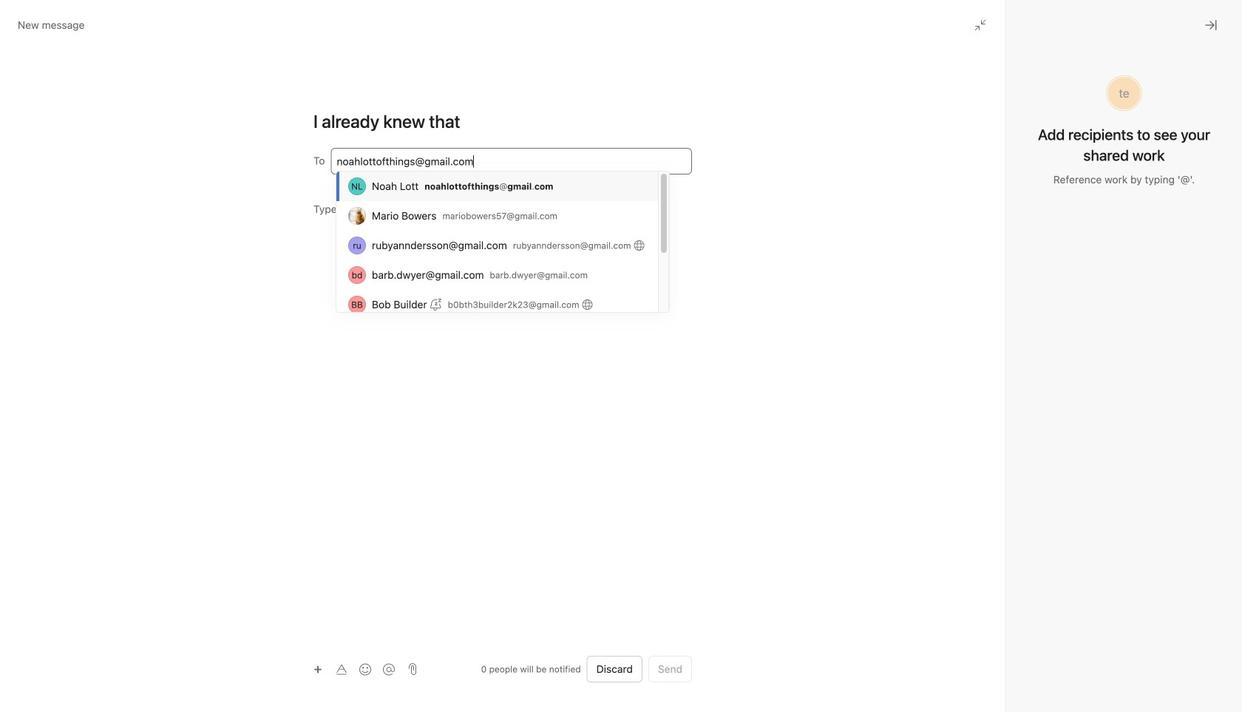 Task type: vqa. For each thing, say whether or not it's contained in the screenshot.
Cross-Functional Project Plan
no



Task type: describe. For each thing, give the bounding box(es) containing it.
close image
[[1206, 19, 1218, 31]]

emoji image
[[360, 664, 371, 676]]

Add subject text field
[[296, 109, 710, 133]]

at mention image
[[383, 664, 395, 676]]



Task type: locate. For each thing, give the bounding box(es) containing it.
formatting image
[[336, 664, 348, 676]]

hide sidebar image
[[19, 12, 31, 24]]

toolbar
[[308, 659, 402, 680]]

insert an object image
[[314, 665, 323, 674]]

minimize image
[[975, 19, 987, 31]]

Type the name of a team, a project, or people text field
[[337, 152, 684, 170]]



